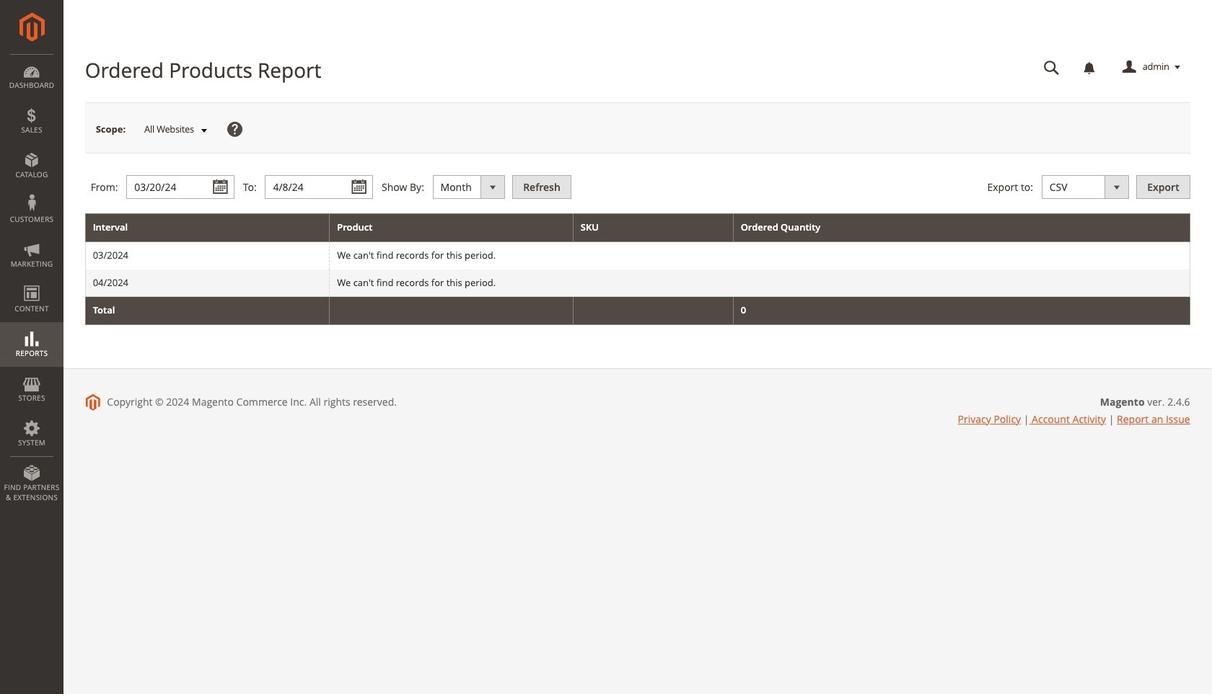 Task type: vqa. For each thing, say whether or not it's contained in the screenshot.
To 'text field'
no



Task type: locate. For each thing, give the bounding box(es) containing it.
magento admin panel image
[[19, 12, 44, 42]]

None text field
[[1034, 55, 1070, 80], [126, 175, 235, 199], [265, 175, 373, 199], [1034, 55, 1070, 80], [126, 175, 235, 199], [265, 175, 373, 199]]

menu bar
[[0, 54, 63, 510]]



